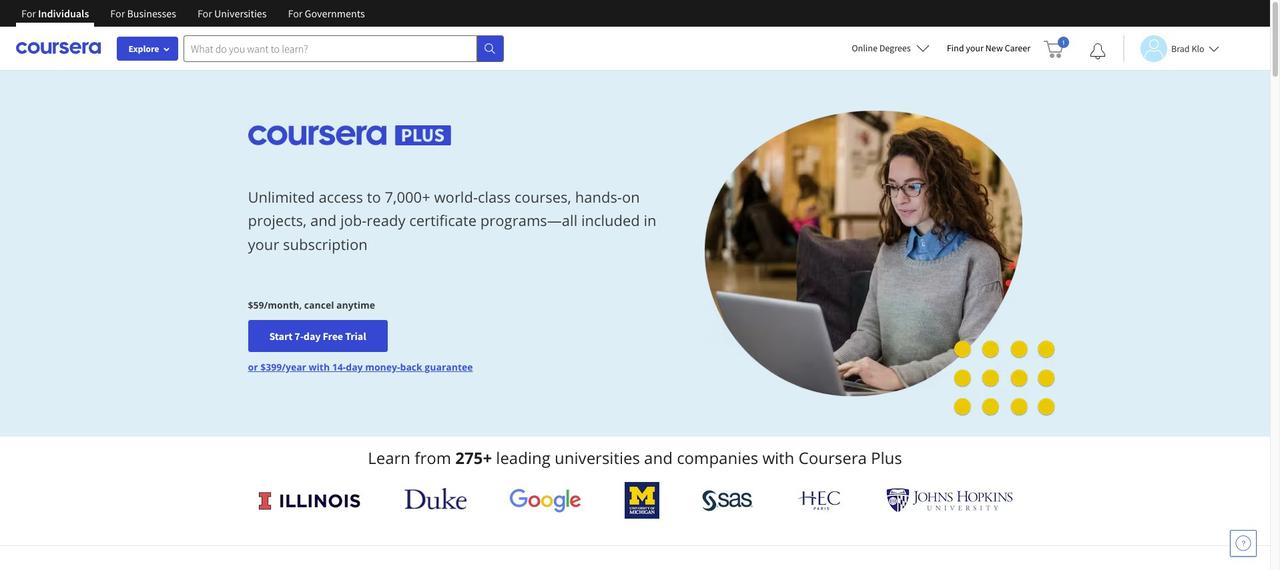 Task type: describe. For each thing, give the bounding box(es) containing it.
brad
[[1172, 42, 1190, 54]]

find your new career
[[947, 42, 1031, 54]]

ready
[[367, 211, 406, 231]]

unlimited access to 7,000+ world-class courses, hands-on projects, and job-ready certificate programs—all included in your subscription
[[248, 187, 657, 254]]

online degrees
[[852, 42, 911, 54]]

0 horizontal spatial with
[[309, 361, 330, 374]]

banner navigation
[[11, 0, 376, 37]]

sas image
[[703, 490, 753, 512]]

degrees
[[880, 42, 911, 54]]

find
[[947, 42, 964, 54]]

for for universities
[[198, 7, 212, 20]]

class
[[478, 187, 511, 207]]

coursera image
[[16, 38, 101, 59]]

and inside 'unlimited access to 7,000+ world-class courses, hands-on projects, and job-ready certificate programs—all included in your subscription'
[[310, 211, 337, 231]]

google image
[[509, 489, 582, 513]]

online
[[852, 42, 878, 54]]

1 vertical spatial with
[[763, 447, 795, 469]]

in
[[644, 211, 657, 231]]

find your new career link
[[940, 40, 1037, 57]]

johns hopkins university image
[[886, 489, 1013, 513]]

for for individuals
[[21, 7, 36, 20]]

companies
[[677, 447, 758, 469]]

What do you want to learn? text field
[[184, 35, 477, 62]]

day inside button
[[304, 330, 321, 343]]

guarantee
[[425, 361, 473, 374]]

$59 /month, cancel anytime
[[248, 299, 375, 312]]

university of michigan image
[[625, 483, 659, 519]]

$59
[[248, 299, 264, 312]]

cancel
[[304, 299, 334, 312]]

learn from 275+ leading universities and companies with coursera plus
[[368, 447, 902, 469]]

start 7-day free trial
[[269, 330, 366, 343]]

275+
[[455, 447, 492, 469]]

or
[[248, 361, 258, 374]]

shopping cart: 1 item image
[[1044, 37, 1069, 58]]

unlimited
[[248, 187, 315, 207]]

subscription
[[283, 234, 368, 254]]

show notifications image
[[1090, 43, 1106, 59]]

job-
[[340, 211, 367, 231]]

trial
[[345, 330, 366, 343]]

coursera
[[799, 447, 867, 469]]

klo
[[1192, 42, 1205, 54]]

on
[[622, 187, 640, 207]]

start 7-day free trial button
[[248, 321, 388, 353]]

brad klo button
[[1124, 35, 1219, 62]]



Task type: locate. For each thing, give the bounding box(es) containing it.
0 vertical spatial with
[[309, 361, 330, 374]]

for individuals
[[21, 7, 89, 20]]

your down the projects,
[[248, 234, 279, 254]]

day left money-
[[346, 361, 363, 374]]

for businesses
[[110, 7, 176, 20]]

universities
[[555, 447, 640, 469]]

free
[[323, 330, 343, 343]]

individuals
[[38, 7, 89, 20]]

0 vertical spatial and
[[310, 211, 337, 231]]

courses,
[[515, 187, 571, 207]]

new
[[986, 42, 1003, 54]]

online degrees button
[[841, 33, 940, 63]]

3 for from the left
[[198, 7, 212, 20]]

university of illinois at urbana-champaign image
[[257, 490, 361, 512]]

hands-
[[575, 187, 622, 207]]

14-
[[332, 361, 346, 374]]

1 vertical spatial day
[[346, 361, 363, 374]]

governments
[[305, 7, 365, 20]]

and up university of michigan image
[[644, 447, 673, 469]]

1 vertical spatial your
[[248, 234, 279, 254]]

7,000+
[[385, 187, 430, 207]]

for for governments
[[288, 7, 303, 20]]

for universities
[[198, 7, 267, 20]]

1 for from the left
[[21, 7, 36, 20]]

None search field
[[184, 35, 504, 62]]

with left coursera
[[763, 447, 795, 469]]

certificate
[[409, 211, 477, 231]]

anytime
[[337, 299, 375, 312]]

0 horizontal spatial your
[[248, 234, 279, 254]]

7-
[[295, 330, 304, 343]]

0 horizontal spatial day
[[304, 330, 321, 343]]

learn
[[368, 447, 411, 469]]

0 horizontal spatial and
[[310, 211, 337, 231]]

explore button
[[117, 37, 178, 61]]

for left governments in the top left of the page
[[288, 7, 303, 20]]

for left the 'universities'
[[198, 7, 212, 20]]

0 vertical spatial your
[[966, 42, 984, 54]]

/year
[[282, 361, 306, 374]]

day
[[304, 330, 321, 343], [346, 361, 363, 374]]

projects,
[[248, 211, 307, 231]]

1 horizontal spatial your
[[966, 42, 984, 54]]

1 horizontal spatial day
[[346, 361, 363, 374]]

1 horizontal spatial and
[[644, 447, 673, 469]]

to
[[367, 187, 381, 207]]

1 vertical spatial and
[[644, 447, 673, 469]]

hec paris image
[[796, 487, 843, 515]]

start
[[269, 330, 293, 343]]

back
[[400, 361, 422, 374]]

coursera plus image
[[248, 125, 451, 145]]

for governments
[[288, 7, 365, 20]]

access
[[319, 187, 363, 207]]

money-
[[365, 361, 400, 374]]

/month,
[[264, 299, 302, 312]]

for left individuals
[[21, 7, 36, 20]]

programs—all
[[481, 211, 578, 231]]

leading
[[496, 447, 551, 469]]

duke university image
[[405, 489, 466, 510]]

career
[[1005, 42, 1031, 54]]

your right find
[[966, 42, 984, 54]]

from
[[415, 447, 451, 469]]

1 horizontal spatial with
[[763, 447, 795, 469]]

0 vertical spatial day
[[304, 330, 321, 343]]

and
[[310, 211, 337, 231], [644, 447, 673, 469]]

help center image
[[1236, 536, 1252, 552]]

for
[[21, 7, 36, 20], [110, 7, 125, 20], [198, 7, 212, 20], [288, 7, 303, 20]]

4 for from the left
[[288, 7, 303, 20]]

$399
[[260, 361, 282, 374]]

2 for from the left
[[110, 7, 125, 20]]

universities
[[214, 7, 267, 20]]

for for businesses
[[110, 7, 125, 20]]

for left businesses
[[110, 7, 125, 20]]

your
[[966, 42, 984, 54], [248, 234, 279, 254]]

and up the subscription
[[310, 211, 337, 231]]

your inside 'link'
[[966, 42, 984, 54]]

with left 14-
[[309, 361, 330, 374]]

plus
[[871, 447, 902, 469]]

world-
[[434, 187, 478, 207]]

with
[[309, 361, 330, 374], [763, 447, 795, 469]]

explore
[[128, 43, 159, 55]]

included
[[581, 211, 640, 231]]

your inside 'unlimited access to 7,000+ world-class courses, hands-on projects, and job-ready certificate programs—all included in your subscription'
[[248, 234, 279, 254]]

brad klo
[[1172, 42, 1205, 54]]

day left the free
[[304, 330, 321, 343]]

or $399 /year with 14-day money-back guarantee
[[248, 361, 473, 374]]

businesses
[[127, 7, 176, 20]]



Task type: vqa. For each thing, say whether or not it's contained in the screenshot.
left with
yes



